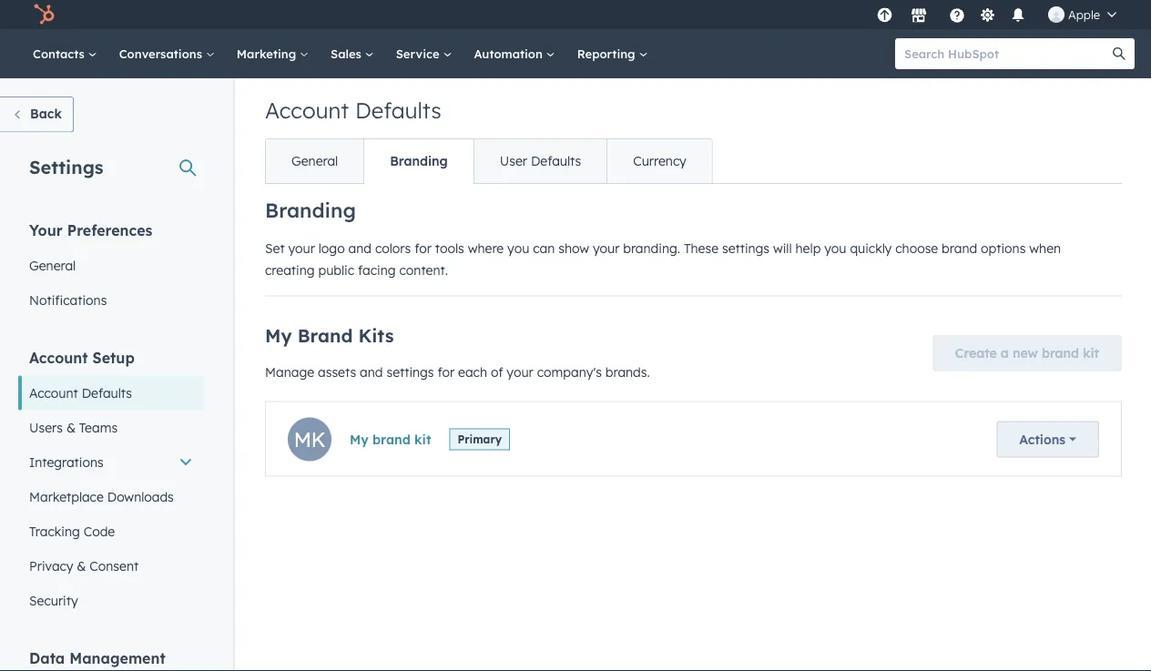 Task type: describe. For each thing, give the bounding box(es) containing it.
a
[[1001, 345, 1009, 361]]

choose
[[896, 240, 939, 256]]

settings inside set your logo and colors for tools where you can show your branding. these settings will help you quickly choose brand options when creating public facing content.
[[722, 240, 770, 256]]

my brand kit
[[350, 431, 431, 447]]

new
[[1013, 345, 1038, 361]]

creating
[[265, 262, 315, 278]]

conversations link
[[108, 29, 226, 78]]

security link
[[18, 584, 204, 618]]

account setup element
[[18, 348, 204, 618]]

users
[[29, 420, 63, 435]]

service
[[396, 46, 443, 61]]

bob builder image
[[1049, 6, 1065, 23]]

branding inside branding link
[[390, 153, 448, 169]]

1 horizontal spatial defaults
[[355, 97, 442, 124]]

0 vertical spatial account defaults
[[265, 97, 442, 124]]

options
[[981, 240, 1026, 256]]

branding.
[[623, 240, 681, 256]]

help image
[[949, 8, 966, 25]]

Search HubSpot search field
[[896, 38, 1119, 69]]

tracking code link
[[18, 514, 204, 549]]

general link for preferences
[[18, 248, 204, 283]]

upgrade image
[[877, 8, 893, 24]]

account for users & teams
[[29, 348, 88, 367]]

users & teams
[[29, 420, 118, 435]]

consent
[[90, 558, 139, 574]]

each
[[458, 364, 487, 380]]

user
[[500, 153, 527, 169]]

hubspot link
[[22, 4, 68, 26]]

assets
[[318, 364, 356, 380]]

create a new brand kit
[[955, 345, 1100, 361]]

0 horizontal spatial branding
[[265, 198, 356, 223]]

apple button
[[1038, 0, 1128, 29]]

create
[[955, 345, 997, 361]]

general for account
[[292, 153, 338, 169]]

currency link
[[607, 139, 712, 183]]

account defaults inside account setup "element"
[[29, 385, 132, 401]]

marketing
[[237, 46, 300, 61]]

privacy & consent
[[29, 558, 139, 574]]

brand inside button
[[1042, 345, 1080, 361]]

back
[[30, 106, 62, 122]]

notifications button
[[1003, 0, 1034, 29]]

code
[[84, 523, 115, 539]]

notifications link
[[18, 283, 204, 317]]

2 horizontal spatial your
[[593, 240, 620, 256]]

set your logo and colors for tools where you can show your branding. these settings will help you quickly choose brand options when creating public facing content.
[[265, 240, 1061, 278]]

integrations button
[[18, 445, 204, 480]]

setup
[[92, 348, 135, 367]]

marketplaces button
[[900, 0, 938, 29]]

colors
[[375, 240, 411, 256]]

my brand kit button
[[350, 429, 431, 450]]

defaults for user defaults link
[[531, 153, 581, 169]]

and inside set your logo and colors for tools where you can show your branding. these settings will help you quickly choose brand options when creating public facing content.
[[349, 240, 372, 256]]

& for privacy
[[77, 558, 86, 574]]

apple menu
[[872, 0, 1130, 29]]

facing
[[358, 262, 396, 278]]

can
[[533, 240, 555, 256]]

kit inside button
[[1083, 345, 1100, 361]]

company's
[[537, 364, 602, 380]]

marketplace
[[29, 489, 104, 505]]

teams
[[79, 420, 118, 435]]

1 horizontal spatial for
[[438, 364, 455, 380]]

public
[[318, 262, 354, 278]]

preferences
[[67, 221, 153, 239]]

notifications
[[29, 292, 107, 308]]

integrations
[[29, 454, 104, 470]]

currency
[[633, 153, 687, 169]]

sales link
[[320, 29, 385, 78]]

2 you from the left
[[825, 240, 847, 256]]

reporting
[[577, 46, 639, 61]]

user defaults link
[[474, 139, 607, 183]]

brand inside set your logo and colors for tools where you can show your branding. these settings will help you quickly choose brand options when creating public facing content.
[[942, 240, 978, 256]]

privacy
[[29, 558, 73, 574]]

marketplace downloads link
[[18, 480, 204, 514]]

branding link
[[364, 139, 474, 183]]

tools
[[435, 240, 464, 256]]

marketing link
[[226, 29, 320, 78]]

marketplace downloads
[[29, 489, 174, 505]]

automation link
[[463, 29, 566, 78]]

manage assets and settings for each of your company's brands.
[[265, 364, 650, 380]]

general link for defaults
[[266, 139, 364, 183]]

security
[[29, 593, 78, 609]]

logo
[[319, 240, 345, 256]]

notifications image
[[1010, 8, 1027, 25]]

1 you from the left
[[508, 240, 530, 256]]

2 vertical spatial account
[[29, 385, 78, 401]]

sales
[[331, 46, 365, 61]]

contacts
[[33, 46, 88, 61]]

brand inside button
[[373, 431, 411, 447]]

data
[[29, 649, 65, 667]]



Task type: vqa. For each thing, say whether or not it's contained in the screenshot.
Defaults
yes



Task type: locate. For each thing, give the bounding box(es) containing it.
for up content.
[[415, 240, 432, 256]]

account defaults down sales link
[[265, 97, 442, 124]]

2 horizontal spatial brand
[[1042, 345, 1080, 361]]

general link up logo
[[266, 139, 364, 183]]

account for branding
[[265, 97, 349, 124]]

0 vertical spatial general
[[292, 153, 338, 169]]

for left each
[[438, 364, 455, 380]]

1 horizontal spatial brand
[[942, 240, 978, 256]]

kit right new
[[1083, 345, 1100, 361]]

1 vertical spatial general
[[29, 257, 76, 273]]

my down assets
[[350, 431, 369, 447]]

actions button
[[997, 421, 1100, 458]]

brand left primary
[[373, 431, 411, 447]]

0 horizontal spatial defaults
[[82, 385, 132, 401]]

help button
[[942, 0, 973, 29]]

back link
[[0, 97, 74, 133]]

kit inside button
[[415, 431, 431, 447]]

show
[[559, 240, 589, 256]]

tracking
[[29, 523, 80, 539]]

brands.
[[606, 364, 650, 380]]

reporting link
[[566, 29, 659, 78]]

search button
[[1104, 38, 1135, 69]]

0 vertical spatial brand
[[942, 240, 978, 256]]

branding up logo
[[265, 198, 356, 223]]

branding up colors
[[390, 153, 448, 169]]

of
[[491, 364, 503, 380]]

1 vertical spatial branding
[[265, 198, 356, 223]]

general
[[292, 153, 338, 169], [29, 257, 76, 273]]

0 horizontal spatial for
[[415, 240, 432, 256]]

you right the help
[[825, 240, 847, 256]]

0 horizontal spatial brand
[[373, 431, 411, 447]]

general inside your preferences element
[[29, 257, 76, 273]]

1 horizontal spatial account defaults
[[265, 97, 442, 124]]

data management
[[29, 649, 166, 667]]

1 vertical spatial account defaults
[[29, 385, 132, 401]]

1 horizontal spatial general link
[[266, 139, 364, 183]]

1 vertical spatial and
[[360, 364, 383, 380]]

0 vertical spatial account
[[265, 97, 349, 124]]

for inside set your logo and colors for tools where you can show your branding. these settings will help you quickly choose brand options when creating public facing content.
[[415, 240, 432, 256]]

will
[[773, 240, 792, 256]]

service link
[[385, 29, 463, 78]]

1 horizontal spatial branding
[[390, 153, 448, 169]]

and right assets
[[360, 364, 383, 380]]

account left the setup on the left of the page
[[29, 348, 88, 367]]

content.
[[399, 262, 448, 278]]

& right the privacy
[[77, 558, 86, 574]]

and up facing
[[349, 240, 372, 256]]

0 vertical spatial my
[[265, 324, 292, 347]]

privacy & consent link
[[18, 549, 204, 584]]

quickly
[[850, 240, 892, 256]]

0 horizontal spatial &
[[66, 420, 76, 435]]

1 horizontal spatial &
[[77, 558, 86, 574]]

branding
[[390, 153, 448, 169], [265, 198, 356, 223]]

marketplaces image
[[911, 8, 927, 25]]

1 horizontal spatial general
[[292, 153, 338, 169]]

settings down kits
[[387, 364, 434, 380]]

1 horizontal spatial settings
[[722, 240, 770, 256]]

automation
[[474, 46, 546, 61]]

account setup
[[29, 348, 135, 367]]

management
[[69, 649, 166, 667]]

kit left primary
[[415, 431, 431, 447]]

1 vertical spatial for
[[438, 364, 455, 380]]

account
[[265, 97, 349, 124], [29, 348, 88, 367], [29, 385, 78, 401]]

2 horizontal spatial defaults
[[531, 153, 581, 169]]

defaults up users & teams link
[[82, 385, 132, 401]]

defaults for account defaults link
[[82, 385, 132, 401]]

set
[[265, 240, 285, 256]]

account down marketing link
[[265, 97, 349, 124]]

account up users
[[29, 385, 78, 401]]

primary
[[458, 433, 502, 446]]

where
[[468, 240, 504, 256]]

general up logo
[[292, 153, 338, 169]]

actions
[[1020, 431, 1066, 447]]

0 vertical spatial defaults
[[355, 97, 442, 124]]

1 vertical spatial account
[[29, 348, 88, 367]]

settings left will
[[722, 240, 770, 256]]

0 vertical spatial and
[[349, 240, 372, 256]]

my for my brand kit
[[350, 431, 369, 447]]

0 horizontal spatial settings
[[387, 364, 434, 380]]

1 vertical spatial settings
[[387, 364, 434, 380]]

0 horizontal spatial general link
[[18, 248, 204, 283]]

my up manage
[[265, 324, 292, 347]]

user defaults
[[500, 153, 581, 169]]

0 horizontal spatial general
[[29, 257, 76, 273]]

2 vertical spatial defaults
[[82, 385, 132, 401]]

manage
[[265, 364, 314, 380]]

brand right choose
[[942, 240, 978, 256]]

0 horizontal spatial your
[[288, 240, 315, 256]]

0 vertical spatial branding
[[390, 153, 448, 169]]

your preferences element
[[18, 220, 204, 317]]

defaults up branding link
[[355, 97, 442, 124]]

1 vertical spatial general link
[[18, 248, 204, 283]]

help
[[796, 240, 821, 256]]

&
[[66, 420, 76, 435], [77, 558, 86, 574]]

create a new brand kit button
[[933, 335, 1122, 372]]

0 horizontal spatial my
[[265, 324, 292, 347]]

1 vertical spatial my
[[350, 431, 369, 447]]

0 horizontal spatial account defaults
[[29, 385, 132, 401]]

users & teams link
[[18, 410, 204, 445]]

search image
[[1113, 47, 1126, 60]]

you left can
[[508, 240, 530, 256]]

apple
[[1069, 7, 1101, 22]]

conversations
[[119, 46, 206, 61]]

defaults right user
[[531, 153, 581, 169]]

my brand kits
[[265, 324, 394, 347]]

my for my brand kits
[[265, 324, 292, 347]]

0 vertical spatial settings
[[722, 240, 770, 256]]

your right of
[[507, 364, 534, 380]]

your
[[29, 221, 63, 239]]

tracking code
[[29, 523, 115, 539]]

settings image
[[980, 8, 996, 24]]

kits
[[358, 324, 394, 347]]

defaults
[[355, 97, 442, 124], [531, 153, 581, 169], [82, 385, 132, 401]]

1 vertical spatial brand
[[1042, 345, 1080, 361]]

your up 'creating'
[[288, 240, 315, 256]]

0 vertical spatial for
[[415, 240, 432, 256]]

for
[[415, 240, 432, 256], [438, 364, 455, 380]]

brand
[[298, 324, 353, 347]]

your
[[288, 240, 315, 256], [593, 240, 620, 256], [507, 364, 534, 380]]

general link
[[266, 139, 364, 183], [18, 248, 204, 283]]

account defaults link
[[18, 376, 204, 410]]

defaults inside account setup "element"
[[82, 385, 132, 401]]

and
[[349, 240, 372, 256], [360, 364, 383, 380]]

0 horizontal spatial kit
[[415, 431, 431, 447]]

these
[[684, 240, 719, 256]]

my inside my brand kit button
[[350, 431, 369, 447]]

1 vertical spatial kit
[[415, 431, 431, 447]]

hubspot image
[[33, 4, 55, 26]]

general link down 'preferences'
[[18, 248, 204, 283]]

0 vertical spatial &
[[66, 420, 76, 435]]

settings
[[722, 240, 770, 256], [387, 364, 434, 380]]

& for users
[[66, 420, 76, 435]]

contacts link
[[22, 29, 108, 78]]

navigation
[[265, 138, 713, 184]]

0 horizontal spatial you
[[508, 240, 530, 256]]

upgrade link
[[874, 5, 896, 24]]

your right show
[[593, 240, 620, 256]]

your preferences
[[29, 221, 153, 239]]

account defaults down account setup
[[29, 385, 132, 401]]

& right users
[[66, 420, 76, 435]]

1 vertical spatial defaults
[[531, 153, 581, 169]]

my
[[265, 324, 292, 347], [350, 431, 369, 447]]

you
[[508, 240, 530, 256], [825, 240, 847, 256]]

downloads
[[107, 489, 174, 505]]

1 vertical spatial &
[[77, 558, 86, 574]]

general down your
[[29, 257, 76, 273]]

1 horizontal spatial my
[[350, 431, 369, 447]]

navigation containing general
[[265, 138, 713, 184]]

0 vertical spatial kit
[[1083, 345, 1100, 361]]

1 horizontal spatial kit
[[1083, 345, 1100, 361]]

1 horizontal spatial you
[[825, 240, 847, 256]]

when
[[1030, 240, 1061, 256]]

0 vertical spatial general link
[[266, 139, 364, 183]]

kit
[[1083, 345, 1100, 361], [415, 431, 431, 447]]

1 horizontal spatial your
[[507, 364, 534, 380]]

2 vertical spatial brand
[[373, 431, 411, 447]]

account defaults
[[265, 97, 442, 124], [29, 385, 132, 401]]

settings link
[[977, 5, 999, 24]]

brand right new
[[1042, 345, 1080, 361]]

settings
[[29, 155, 103, 178]]

general for your
[[29, 257, 76, 273]]



